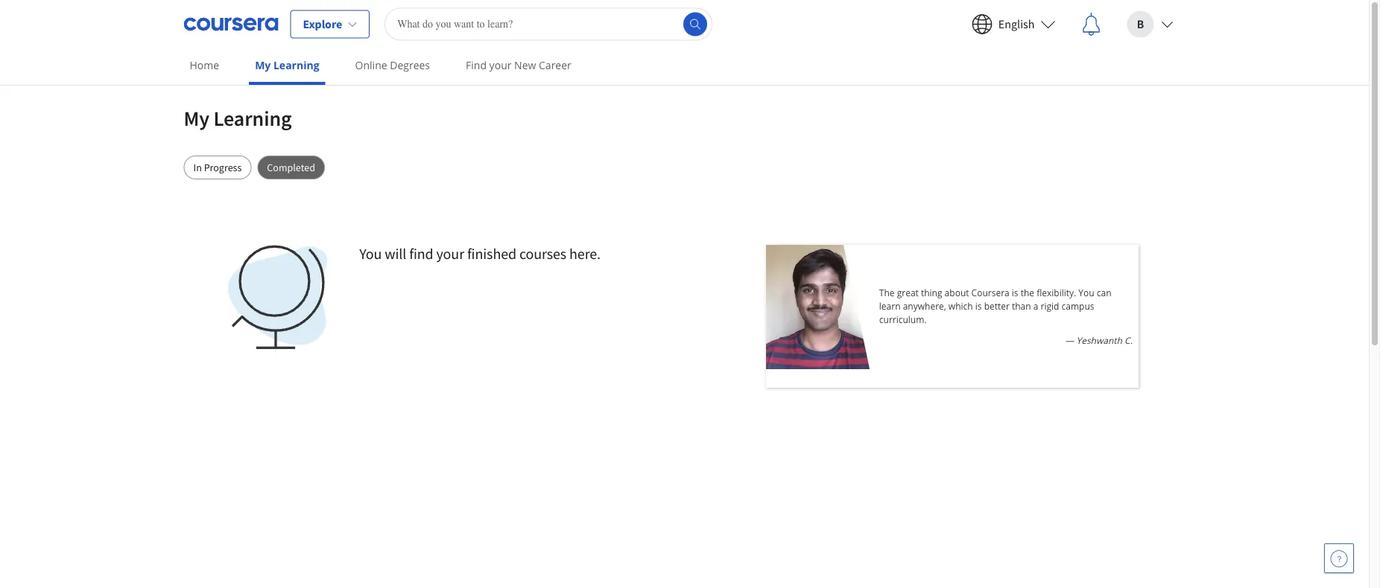 Task type: vqa. For each thing, say whether or not it's contained in the screenshot.
proficiency
no



Task type: locate. For each thing, give the bounding box(es) containing it.
here.
[[569, 245, 601, 263]]

What do you want to learn? text field
[[385, 8, 713, 41]]

progress
[[204, 161, 242, 174]]

1 vertical spatial my learning
[[184, 105, 292, 132]]

courses
[[519, 245, 566, 263]]

my
[[255, 58, 271, 72], [184, 105, 209, 132]]

thing
[[921, 287, 942, 299]]

online degrees link
[[349, 48, 436, 82]]

1 vertical spatial my
[[184, 105, 209, 132]]

explore button
[[290, 10, 370, 38]]

coursera image
[[184, 12, 278, 36]]

1 horizontal spatial your
[[489, 58, 512, 72]]

my learning
[[255, 58, 319, 72], [184, 105, 292, 132]]

0 vertical spatial learning
[[273, 58, 319, 72]]

a
[[1033, 300, 1038, 312]]

you
[[359, 245, 382, 263], [1079, 287, 1094, 299]]

you up campus
[[1079, 287, 1094, 299]]

my up in at the left of the page
[[184, 105, 209, 132]]

explore
[[303, 17, 342, 32]]

tab list
[[184, 156, 1185, 180]]

0 vertical spatial my learning
[[255, 58, 319, 72]]

is right which
[[975, 300, 982, 312]]

anywhere,
[[903, 300, 946, 312]]

learning up progress
[[214, 105, 292, 132]]

english
[[998, 17, 1035, 32]]

you will find your finished courses here.
[[359, 245, 601, 263]]

can
[[1097, 287, 1112, 299]]

completed button
[[257, 156, 325, 180]]

degrees
[[390, 58, 430, 72]]

your
[[489, 58, 512, 72], [436, 245, 464, 263]]

your right 'find'
[[436, 245, 464, 263]]

rigid
[[1041, 300, 1059, 312]]

None search field
[[385, 8, 713, 41]]

0 vertical spatial is
[[1012, 287, 1018, 299]]

1 horizontal spatial my
[[255, 58, 271, 72]]

coursera
[[971, 287, 1010, 299]]

completed
[[267, 161, 315, 174]]

my learning down explore
[[255, 58, 319, 72]]

find
[[409, 245, 433, 263]]

0 horizontal spatial is
[[975, 300, 982, 312]]

is left the
[[1012, 287, 1018, 299]]

you left will
[[359, 245, 382, 263]]

than
[[1012, 300, 1031, 312]]

your right find
[[489, 58, 512, 72]]

1 vertical spatial you
[[1079, 287, 1094, 299]]

is
[[1012, 287, 1018, 299], [975, 300, 982, 312]]

0 horizontal spatial your
[[436, 245, 464, 263]]

learning down explore
[[273, 58, 319, 72]]

find your new career
[[466, 58, 571, 72]]

yeshwanth
[[1076, 334, 1122, 347]]

1 horizontal spatial you
[[1079, 287, 1094, 299]]

which
[[949, 300, 973, 312]]

english button
[[960, 0, 1068, 48]]

home link
[[184, 48, 225, 82]]

the
[[1021, 287, 1034, 299]]

about
[[945, 287, 969, 299]]

help center image
[[1330, 550, 1348, 568]]

my learning up progress
[[184, 105, 292, 132]]

learning
[[273, 58, 319, 72], [214, 105, 292, 132]]

the great thing about coursera is the flexibility. you can learn anywhere, which is better than a rigid campus curriculum.
[[879, 287, 1112, 326]]

my down coursera image
[[255, 58, 271, 72]]

0 horizontal spatial my
[[184, 105, 209, 132]]

—
[[1065, 334, 1074, 347]]

0 horizontal spatial you
[[359, 245, 382, 263]]

great
[[897, 287, 919, 299]]

1 vertical spatial your
[[436, 245, 464, 263]]



Task type: describe. For each thing, give the bounding box(es) containing it.
curriculum.
[[879, 313, 927, 326]]

will
[[385, 245, 406, 263]]

home
[[190, 58, 219, 72]]

0 vertical spatial your
[[489, 58, 512, 72]]

learn
[[879, 300, 901, 312]]

globe image
[[225, 245, 330, 350]]

1 vertical spatial learning
[[214, 105, 292, 132]]

campus
[[1062, 300, 1094, 312]]

new
[[514, 58, 536, 72]]

you inside the great thing about coursera is the flexibility. you can learn anywhere, which is better than a rigid campus curriculum.
[[1079, 287, 1094, 299]]

1 horizontal spatial is
[[1012, 287, 1018, 299]]

c.
[[1125, 334, 1133, 347]]

in progress
[[193, 161, 242, 174]]

in
[[193, 161, 202, 174]]

— yeshwanth c.
[[1065, 334, 1133, 347]]

career
[[539, 58, 571, 72]]

find
[[466, 58, 487, 72]]

online degrees
[[355, 58, 430, 72]]

finished
[[467, 245, 516, 263]]

online
[[355, 58, 387, 72]]

0 vertical spatial my
[[255, 58, 271, 72]]

1 vertical spatial is
[[975, 300, 982, 312]]

b button
[[1115, 0, 1185, 48]]

0 vertical spatial you
[[359, 245, 382, 263]]

b
[[1137, 17, 1144, 32]]

in progress button
[[184, 156, 251, 180]]

my learning inside the my learning link
[[255, 58, 319, 72]]

the
[[879, 287, 895, 299]]

tab list containing in progress
[[184, 156, 1185, 180]]

find your new career link
[[460, 48, 577, 82]]

better
[[984, 300, 1010, 312]]

my learning link
[[249, 48, 325, 85]]

flexibility.
[[1037, 287, 1076, 299]]



